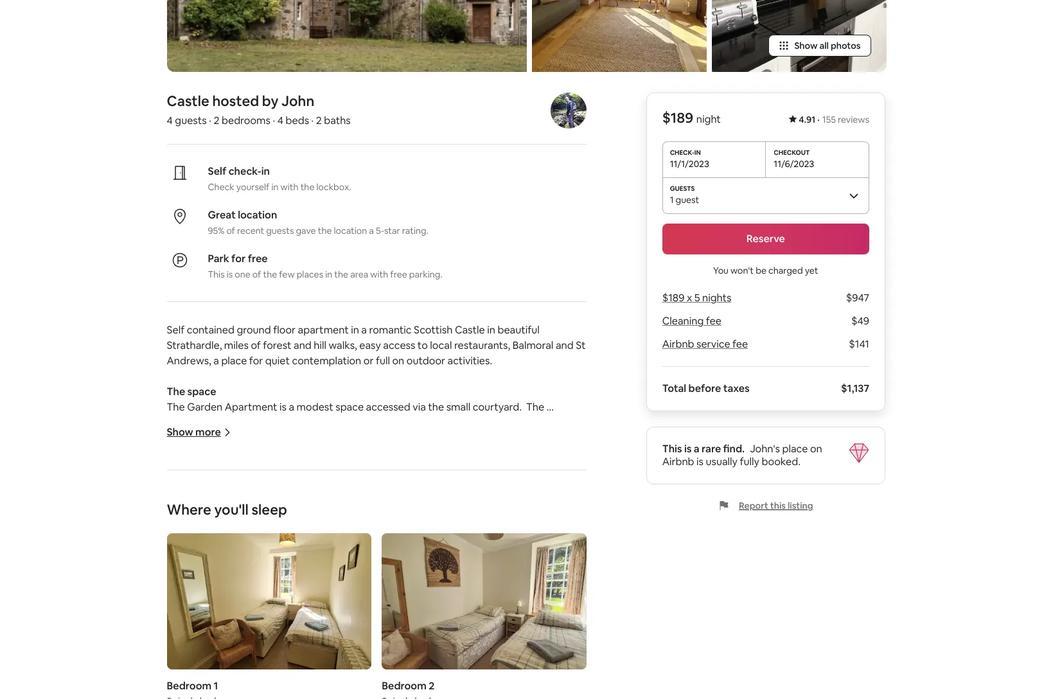 Task type: locate. For each thing, give the bounding box(es) containing it.
required
[[222, 509, 262, 522]]

the inside great location 95% of recent guests gave the location a 5-star rating.
[[318, 225, 332, 237]]

for left quiet
[[249, 354, 263, 368]]

of up the sleeping on the left bottom
[[382, 555, 392, 568]]

of down ground
[[251, 339, 261, 352]]

2 · from the left
[[273, 114, 275, 127]]

1 down apartments at the left of the page
[[214, 680, 218, 693]]

apartment up bathroom.
[[167, 416, 218, 430]]

$189 for $189 night
[[663, 109, 694, 127]]

for right out
[[208, 570, 221, 584]]

bedroom inside button
[[382, 680, 427, 693]]

0 horizontal spatial fee
[[707, 314, 722, 328]]

1 vertical spatial airbnb
[[663, 455, 695, 469]]

gave
[[296, 225, 316, 237]]

self for self check-in check yourself in with the lockbox.
[[208, 165, 227, 178]]

guests
[[175, 114, 207, 127], [266, 225, 294, 237], [456, 493, 488, 507], [519, 555, 551, 568]]

1 horizontal spatial 1
[[671, 194, 675, 206]]

you
[[714, 265, 729, 277]]

0 horizontal spatial miles
[[224, 339, 249, 352]]

0 horizontal spatial this
[[208, 269, 225, 280]]

self inside self check-in check yourself in with the lockbox.
[[208, 165, 227, 178]]

bright spacious living room image
[[532, 0, 707, 72]]

1 vertical spatial self
[[167, 323, 185, 337]]

the up top
[[434, 555, 450, 568]]

self
[[208, 165, 227, 178], [167, 323, 185, 337]]

its
[[246, 431, 257, 445]]

in up restaurants,
[[488, 323, 496, 337]]

1 vertical spatial this
[[420, 586, 437, 599]]

show left more
[[167, 426, 193, 439]]

own down kitchen/living
[[260, 431, 280, 445]]

$189
[[663, 109, 694, 127], [663, 291, 685, 305]]

although
[[524, 493, 566, 507]]

located
[[228, 555, 267, 568]]

1 horizontal spatial they
[[440, 586, 461, 599]]

the down houses
[[469, 617, 485, 630]]

1 horizontal spatial one
[[304, 601, 322, 615]]

1 vertical spatial 1
[[214, 680, 218, 693]]

place down ground
[[221, 354, 247, 368]]

0 vertical spatial miles
[[224, 339, 249, 352]]

0 horizontal spatial own
[[260, 431, 280, 445]]

look
[[167, 570, 187, 584]]

· right "beds"
[[312, 114, 314, 127]]

1 horizontal spatial bridge
[[424, 601, 455, 615]]

kitchen facilities image
[[712, 0, 887, 72]]

0 horizontal spatial 1
[[214, 680, 218, 693]]

show for show more
[[167, 426, 193, 439]]

1 inside button
[[214, 680, 218, 693]]

they inside 'directions located a few miles from bridge of cally on the a924, arriving guests should look out for a set of stone gate pillars with sleeping dogs on top and a gatehouse that signals the blackcraig castle entrance road. following this they should proceed down the tree-lined driveway and over one of the few remaining bridge houses in scotland. access to the apartments is the second turn on the left after crossing the bridge house.'
[[440, 586, 461, 599]]

one inside the "the space the garden apartment is a modest space accessed via the small courtyard.  the apartment has a kitchen/living room, two twin bedrooms, one with ensuite and a further bathroom. it has its own garden area and a shared utility room."
[[439, 416, 457, 430]]

of up you'll
[[228, 478, 238, 491]]

be inside the majority of the gardens are available to visitors, with the front of the castle being reserved for the owners. there is also half a mile of fishing for guests to use, although they will be required to bring their own fishing tackle.
[[208, 509, 220, 522]]

proceed
[[497, 586, 537, 599]]

free down recent
[[248, 252, 268, 266]]

of right front
[[478, 478, 488, 491]]

this
[[208, 269, 225, 280], [663, 442, 683, 456]]

the inside the majority of the gardens are available to visitors, with the front of the castle being reserved for the owners. there is also half a mile of fishing for guests to use, although they will be required to bring their own fishing tackle.
[[167, 478, 185, 491]]

0 horizontal spatial location
[[238, 208, 277, 222]]

1 horizontal spatial miles
[[297, 555, 322, 568]]

0 vertical spatial self
[[208, 165, 227, 178]]

location left '5-'
[[334, 225, 367, 237]]

1 vertical spatial fishing
[[351, 509, 382, 522]]

and left st
[[556, 339, 574, 352]]

blackcraig castle image
[[167, 0, 527, 72]]

2 4 from the left
[[278, 114, 284, 127]]

the inside self check-in check yourself in with the lockbox.
[[301, 181, 315, 193]]

be right won't
[[757, 265, 767, 277]]

free left 'parking.'
[[391, 269, 408, 280]]

restaurants,
[[455, 339, 511, 352]]

directions located a few miles from bridge of cally on the a924, arriving guests should look out for a set of stone gate pillars with sleeping dogs on top and a gatehouse that signals the blackcraig castle entrance road. following this they should proceed down the tree-lined driveway and over one of the few remaining bridge houses in scotland. access to the apartments is the second turn on the left after crossing the bridge house.
[[167, 555, 587, 630]]

with inside self check-in check yourself in with the lockbox.
[[281, 181, 299, 193]]

for inside 'directions located a few miles from bridge of cally on the a924, arriving guests should look out for a set of stone gate pillars with sleeping dogs on top and a gatehouse that signals the blackcraig castle entrance road. following this they should proceed down the tree-lined driveway and over one of the few remaining bridge houses in scotland. access to the apartments is the second turn on the left after crossing the bridge house.'
[[208, 570, 221, 584]]

a inside the majority of the gardens are available to visitors, with the front of the castle being reserved for the owners. there is also half a mile of fishing for guests to use, although they will be required to bring their own fishing tackle.
[[364, 493, 370, 507]]

has right it
[[228, 431, 244, 445]]

is inside park for free this is one of the few places in the area with free parking.
[[227, 269, 233, 280]]

to up outdoor at the bottom of page
[[418, 339, 428, 352]]

the inside the "the space the garden apartment is a modest space accessed via the small courtyard.  the apartment has a kitchen/living room, two twin bedrooms, one with ensuite and a further bathroom. it has its own garden area and a shared utility room."
[[428, 401, 444, 414]]

airbnb left rare
[[663, 455, 695, 469]]

0 vertical spatial $189
[[663, 109, 694, 127]]

0 vertical spatial castle
[[167, 92, 209, 110]]

4 · from the left
[[818, 114, 821, 125]]

$49
[[852, 314, 870, 328]]

be right the will on the bottom of page
[[208, 509, 220, 522]]

1 horizontal spatial place
[[783, 442, 809, 456]]

own down also
[[328, 509, 349, 522]]

the left left
[[365, 617, 381, 630]]

1 vertical spatial area
[[318, 431, 339, 445]]

0 vertical spatial place
[[221, 354, 247, 368]]

show inside button
[[795, 40, 818, 51]]

1 horizontal spatial free
[[391, 269, 408, 280]]

0 vertical spatial one
[[235, 269, 251, 280]]

tree-
[[167, 601, 190, 615]]

a up kitchen/living
[[289, 401, 295, 414]]

of down recent
[[253, 269, 261, 280]]

to up half
[[360, 478, 370, 491]]

0 vertical spatial has
[[220, 416, 236, 430]]

with down '5-'
[[371, 269, 389, 280]]

2 vertical spatial castle
[[270, 586, 300, 599]]

set
[[231, 570, 246, 584]]

location up recent
[[238, 208, 277, 222]]

romantic
[[369, 323, 412, 337]]

0 vertical spatial fishing
[[406, 493, 438, 507]]

0 horizontal spatial show
[[167, 426, 193, 439]]

the
[[167, 385, 185, 399], [167, 401, 185, 414], [527, 401, 545, 414], [167, 478, 185, 491]]

this is a rare find.
[[663, 442, 746, 456]]

in up yourself
[[262, 165, 270, 178]]

twin
[[363, 416, 384, 430]]

show all photos button
[[769, 35, 872, 57]]

1 horizontal spatial space
[[336, 401, 364, 414]]

should up houses
[[463, 586, 494, 599]]

a left '5-'
[[369, 225, 374, 237]]

you won't be charged yet
[[714, 265, 819, 277]]

0 horizontal spatial castle
[[167, 92, 209, 110]]

· left the 155
[[818, 114, 821, 125]]

1 vertical spatial should
[[463, 586, 494, 599]]

2 horizontal spatial one
[[439, 416, 457, 430]]

is inside the majority of the gardens are available to visitors, with the front of the castle being reserved for the owners. there is also half a mile of fishing for guests to use, although they will be required to bring their own fishing tackle.
[[314, 493, 321, 507]]

castle
[[167, 92, 209, 110], [455, 323, 485, 337], [270, 586, 300, 599]]

utility
[[403, 431, 430, 445]]

this inside park for free this is one of the few places in the area with free parking.
[[208, 269, 225, 280]]

· left bedrooms
[[209, 114, 211, 127]]

2 bedroom from the left
[[382, 680, 427, 693]]

are
[[300, 478, 315, 491]]

1 left guest
[[671, 194, 675, 206]]

castle inside "castle hosted by john 4 guests · 2 bedrooms · 4 beds · 2 baths"
[[167, 92, 209, 110]]

to inside self contained ground floor apartment in a romantic scottish castle in beautiful strathardle, miles of forest and hill walks, easy access to local restaurants, balmoral and st andrews, a place for quiet contemplation or full on outdoor activities.
[[418, 339, 428, 352]]

1 bedroom from the left
[[167, 680, 212, 693]]

fee right service
[[733, 338, 749, 351]]

and right ensuite
[[519, 416, 537, 430]]

scottish
[[414, 323, 453, 337]]

0 vertical spatial be
[[757, 265, 767, 277]]

this
[[771, 500, 787, 512], [420, 586, 437, 599]]

0 vertical spatial 1
[[671, 194, 675, 206]]

with down small
[[460, 416, 480, 430]]

where you'll sleep region
[[162, 501, 592, 700]]

further
[[547, 416, 581, 430]]

learn more about the host, john. image
[[551, 93, 587, 129], [551, 93, 587, 129]]

cally
[[395, 555, 418, 568]]

1 horizontal spatial be
[[757, 265, 767, 277]]

airbnb down cleaning
[[663, 338, 695, 351]]

a down twin
[[361, 431, 367, 445]]

shared
[[369, 431, 401, 445]]

0 horizontal spatial bedroom
[[167, 680, 212, 693]]

0 horizontal spatial should
[[463, 586, 494, 599]]

to
[[418, 339, 428, 352], [360, 478, 370, 491], [490, 493, 500, 507], [265, 509, 275, 522], [167, 617, 177, 630]]

a down strathardle,
[[214, 354, 219, 368]]

with right visitors,
[[411, 478, 431, 491]]

2 $189 from the top
[[663, 291, 685, 305]]

1 horizontal spatial fishing
[[406, 493, 438, 507]]

reserve button
[[663, 224, 870, 255]]

1 vertical spatial location
[[334, 225, 367, 237]]

check-
[[229, 165, 262, 178]]

1 vertical spatial castle
[[455, 323, 485, 337]]

a
[[369, 225, 374, 237], [362, 323, 367, 337], [214, 354, 219, 368], [289, 401, 295, 414], [238, 416, 244, 430], [539, 416, 545, 430], [361, 431, 367, 445], [695, 442, 700, 456], [364, 493, 370, 507], [269, 555, 275, 568], [224, 570, 229, 584], [487, 570, 493, 584]]

0 vertical spatial should
[[553, 555, 585, 568]]

apartment up hill
[[298, 323, 349, 337]]

space
[[187, 385, 216, 399], [336, 401, 364, 414]]

1 airbnb from the top
[[663, 338, 695, 351]]

the up required
[[227, 493, 243, 507]]

quiet
[[265, 354, 290, 368]]

0 vertical spatial show
[[795, 40, 818, 51]]

place right john's
[[783, 442, 809, 456]]

bedroom 1 image
[[382, 534, 587, 670], [382, 534, 587, 670]]

won't
[[731, 265, 755, 277]]

the majority of the gardens are available to visitors, with the front of the castle being reserved for the owners. there is also half a mile of fishing for guests to use, although they will be required to bring their own fishing tackle.
[[167, 478, 568, 522]]

owners.
[[245, 493, 282, 507]]

from
[[324, 555, 347, 568]]

0 horizontal spatial apartment
[[167, 416, 218, 430]]

local
[[430, 339, 452, 352]]

bathroom.
[[167, 431, 216, 445]]

area
[[351, 269, 369, 280], [318, 431, 339, 445]]

photos
[[831, 40, 861, 51]]

location
[[238, 208, 277, 222], [334, 225, 367, 237]]

0 vertical spatial they
[[167, 509, 188, 522]]

2 horizontal spatial 2
[[429, 680, 435, 693]]

2 airbnb from the top
[[663, 455, 695, 469]]

2 inside button
[[429, 680, 435, 693]]

check
[[208, 181, 235, 193]]

0 horizontal spatial bridge
[[349, 555, 380, 568]]

bedroom 2
[[382, 680, 435, 693]]

guest
[[676, 194, 700, 206]]

half
[[345, 493, 362, 507]]

bedroom 2 with ensuite image
[[167, 534, 372, 670], [167, 534, 372, 670]]

castle inside self contained ground floor apartment in a romantic scottish castle in beautiful strathardle, miles of forest and hill walks, easy access to local restaurants, balmoral and st andrews, a place for quiet contemplation or full on outdoor activities.
[[455, 323, 485, 337]]

area right places on the top of the page
[[351, 269, 369, 280]]

and
[[294, 339, 312, 352], [556, 339, 574, 352], [519, 416, 537, 430], [341, 431, 359, 445], [467, 570, 485, 584], [260, 601, 278, 615]]

on inside john's place on airbnb is usually fully booked.
[[811, 442, 823, 456]]

is up kitchen/living
[[280, 401, 287, 414]]

0 vertical spatial airbnb
[[663, 338, 695, 351]]

castle
[[508, 478, 536, 491]]

where you'll sleep
[[167, 501, 287, 519]]

1 vertical spatial $189
[[663, 291, 685, 305]]

the up lined
[[201, 586, 217, 599]]

this left listing at the bottom right of page
[[771, 500, 787, 512]]

0 horizontal spatial one
[[235, 269, 251, 280]]

guests inside 'directions located a few miles from bridge of cally on the a924, arriving guests should look out for a set of stone gate pillars with sleeping dogs on top and a gatehouse that signals the blackcraig castle entrance road. following this they should proceed down the tree-lined driveway and over one of the few remaining bridge houses in scotland. access to the apartments is the second turn on the left after crossing the bridge house.'
[[519, 555, 551, 568]]

0 vertical spatial free
[[248, 252, 268, 266]]

show all photos
[[795, 40, 861, 51]]

scotland.
[[504, 601, 549, 615]]

ensuite
[[482, 416, 517, 430]]

the left 'lockbox.'
[[301, 181, 315, 193]]

of right 95%
[[227, 225, 235, 237]]

1 horizontal spatial self
[[208, 165, 227, 178]]

1 vertical spatial show
[[167, 426, 193, 439]]

stone
[[261, 570, 288, 584]]

1 $189 from the top
[[663, 109, 694, 127]]

4.91 · 155 reviews
[[800, 114, 870, 125]]

0 vertical spatial few
[[279, 269, 295, 280]]

castle up restaurants,
[[455, 323, 485, 337]]

with up road.
[[343, 570, 364, 584]]

out
[[189, 570, 205, 584]]

one up second at left bottom
[[304, 601, 322, 615]]

down
[[539, 586, 566, 599]]

1 vertical spatial miles
[[297, 555, 322, 568]]

for inside self contained ground floor apartment in a romantic scottish castle in beautiful strathardle, miles of forest and hill walks, easy access to local restaurants, balmoral and st andrews, a place for quiet contemplation or full on outdoor activities.
[[249, 354, 263, 368]]

top
[[448, 570, 465, 584]]

airbnb inside john's place on airbnb is usually fully booked.
[[663, 455, 695, 469]]

0 horizontal spatial self
[[167, 323, 185, 337]]

castle left hosted
[[167, 92, 209, 110]]

1 horizontal spatial apartment
[[298, 323, 349, 337]]

the
[[301, 181, 315, 193], [318, 225, 332, 237], [263, 269, 277, 280], [335, 269, 349, 280], [428, 401, 444, 414], [241, 478, 257, 491], [434, 478, 450, 491], [490, 478, 506, 491], [227, 493, 243, 507], [434, 555, 450, 568], [201, 586, 217, 599], [568, 586, 584, 599], [336, 601, 352, 615], [179, 617, 195, 630], [266, 617, 282, 630], [365, 617, 381, 630], [469, 617, 485, 630]]

2 vertical spatial one
[[304, 601, 322, 615]]

x
[[688, 291, 693, 305]]

guests up gatehouse on the bottom of the page
[[519, 555, 551, 568]]

is
[[227, 269, 233, 280], [280, 401, 287, 414], [685, 442, 693, 456], [697, 455, 704, 469], [314, 493, 321, 507], [257, 617, 264, 630]]

0 horizontal spatial place
[[221, 354, 247, 368]]

rating.
[[402, 225, 429, 237]]

via
[[413, 401, 426, 414]]

0 vertical spatial own
[[260, 431, 280, 445]]

for right park on the left top of the page
[[232, 252, 246, 266]]

one up room. at bottom
[[439, 416, 457, 430]]

1 vertical spatial own
[[328, 509, 349, 522]]

with inside 'directions located a few miles from bridge of cally on the a924, arriving guests should look out for a set of stone gate pillars with sleeping dogs on top and a gatehouse that signals the blackcraig castle entrance road. following this they should proceed down the tree-lined driveway and over one of the few remaining bridge houses in scotland. access to the apartments is the second turn on the left after crossing the bridge house.'
[[343, 570, 364, 584]]

turn
[[329, 617, 349, 630]]

the up owners.
[[241, 478, 257, 491]]

in right yourself
[[272, 181, 279, 193]]

apartment inside the "the space the garden apartment is a modest space accessed via the small courtyard.  the apartment has a kitchen/living room, two twin bedrooms, one with ensuite and a further bathroom. it has its own garden area and a shared utility room."
[[167, 416, 218, 430]]

bridge up crossing
[[424, 601, 455, 615]]

they down top
[[440, 586, 461, 599]]

is left rare
[[685, 442, 693, 456]]

space up two
[[336, 401, 364, 414]]

1 vertical spatial fee
[[733, 338, 749, 351]]

0 vertical spatial this
[[208, 269, 225, 280]]

find.
[[724, 442, 746, 456]]

st
[[576, 339, 586, 352]]

0 horizontal spatial this
[[420, 586, 437, 599]]

this inside 'directions located a few miles from bridge of cally on the a924, arriving guests should look out for a set of stone gate pillars with sleeping dogs on top and a gatehouse that signals the blackcraig castle entrance road. following this they should proceed down the tree-lined driveway and over one of the few remaining bridge houses in scotland. access to the apartments is the second turn on the left after crossing the bridge house.'
[[420, 586, 437, 599]]

a924,
[[452, 555, 480, 568]]

1 vertical spatial they
[[440, 586, 461, 599]]

self for self contained ground floor apartment in a romantic scottish castle in beautiful strathardle, miles of forest and hill walks, easy access to local restaurants, balmoral and st andrews, a place for quiet contemplation or full on outdoor activities.
[[167, 323, 185, 337]]

1 horizontal spatial bedroom
[[382, 680, 427, 693]]

bedroom inside button
[[167, 680, 212, 693]]

guests left 'gave'
[[266, 225, 294, 237]]

cleaning fee
[[663, 314, 722, 328]]

john's place on airbnb is usually fully booked.
[[663, 442, 823, 469]]

is down driveway
[[257, 617, 264, 630]]

1 vertical spatial be
[[208, 509, 220, 522]]

gardens
[[259, 478, 297, 491]]

on inside self contained ground floor apartment in a romantic scottish castle in beautiful strathardle, miles of forest and hill walks, easy access to local restaurants, balmoral and st andrews, a place for quiet contemplation or full on outdoor activities.
[[393, 354, 405, 368]]

in up bridge
[[494, 601, 502, 615]]

0 vertical spatial area
[[351, 269, 369, 280]]

the right 'gave'
[[318, 225, 332, 237]]

the up reserved
[[167, 478, 185, 491]]

1 horizontal spatial should
[[553, 555, 585, 568]]

in right places on the top of the page
[[325, 269, 333, 280]]

bedroom
[[167, 680, 212, 693], [382, 680, 427, 693]]

0 horizontal spatial they
[[167, 509, 188, 522]]

self inside self contained ground floor apartment in a romantic scottish castle in beautiful strathardle, miles of forest and hill walks, easy access to local restaurants, balmoral and st andrews, a place for quiet contemplation or full on outdoor activities.
[[167, 323, 185, 337]]

own inside the "the space the garden apartment is a modest space accessed via the small courtyard.  the apartment has a kitchen/living room, two twin bedrooms, one with ensuite and a further bathroom. it has its own garden area and a shared utility room."
[[260, 431, 280, 445]]

for down majority
[[211, 493, 225, 507]]

1 inside dropdown button
[[671, 194, 675, 206]]

1 vertical spatial space
[[336, 401, 364, 414]]

0 vertical spatial apartment
[[298, 323, 349, 337]]

few up stone
[[277, 555, 295, 568]]

this left rare
[[663, 442, 683, 456]]

$189 x 5 nights button
[[663, 291, 732, 305]]

1 horizontal spatial this
[[771, 500, 787, 512]]

1 vertical spatial one
[[439, 416, 457, 430]]

forest
[[263, 339, 292, 352]]

0 horizontal spatial space
[[187, 385, 216, 399]]

with inside the majority of the gardens are available to visitors, with the front of the castle being reserved for the owners. there is also half a mile of fishing for guests to use, although they will be required to bring their own fishing tackle.
[[411, 478, 431, 491]]

has up it
[[220, 416, 236, 430]]

with
[[281, 181, 299, 193], [371, 269, 389, 280], [460, 416, 480, 430], [411, 478, 431, 491], [343, 570, 364, 584]]

1 vertical spatial place
[[783, 442, 809, 456]]

1 horizontal spatial area
[[351, 269, 369, 280]]

0 horizontal spatial area
[[318, 431, 339, 445]]

1 vertical spatial apartment
[[167, 416, 218, 430]]

is left usually
[[697, 455, 704, 469]]

a left further
[[539, 416, 545, 430]]

fee
[[707, 314, 722, 328], [733, 338, 749, 351]]

fishing down half
[[351, 509, 382, 522]]

1 horizontal spatial own
[[328, 509, 349, 522]]

few down road.
[[354, 601, 372, 615]]

one
[[235, 269, 251, 280], [439, 416, 457, 430], [304, 601, 322, 615]]

in inside 'directions located a few miles from bridge of cally on the a924, arriving guests should look out for a set of stone gate pillars with sleeping dogs on top and a gatehouse that signals the blackcraig castle entrance road. following this they should proceed down the tree-lined driveway and over one of the few remaining bridge houses in scotland. access to the apartments is the second turn on the left after crossing the bridge house.'
[[494, 601, 502, 615]]

ground
[[237, 323, 271, 337]]

1 vertical spatial has
[[228, 431, 244, 445]]

0 horizontal spatial 4
[[167, 114, 173, 127]]

sleep
[[252, 501, 287, 519]]

fee up service
[[707, 314, 722, 328]]

or
[[364, 354, 374, 368]]

1 vertical spatial this
[[663, 442, 683, 456]]

1 horizontal spatial show
[[795, 40, 818, 51]]

to down tree-
[[167, 617, 177, 630]]

andrews,
[[167, 354, 211, 368]]



Task type: vqa. For each thing, say whether or not it's contained in the screenshot.
display total before taxes button on the top right of the page
no



Task type: describe. For each thing, give the bounding box(es) containing it.
outdoor
[[407, 354, 446, 368]]

0 vertical spatial location
[[238, 208, 277, 222]]

small
[[447, 401, 471, 414]]

of right set
[[249, 570, 258, 584]]

1 horizontal spatial 2
[[316, 114, 322, 127]]

reviews
[[839, 114, 870, 125]]

$189 x 5 nights
[[663, 291, 732, 305]]

park for free this is one of the few places in the area with free parking.
[[208, 252, 443, 280]]

show more
[[167, 426, 221, 439]]

1 vertical spatial bridge
[[424, 601, 455, 615]]

gatehouse
[[495, 570, 545, 584]]

kitchen/living
[[246, 416, 310, 430]]

arriving
[[482, 555, 517, 568]]

is inside john's place on airbnb is usually fully booked.
[[697, 455, 704, 469]]

of down the entrance
[[324, 601, 334, 615]]

castle inside 'directions located a few miles from bridge of cally on the a924, arriving guests should look out for a set of stone gate pillars with sleeping dogs on top and a gatehouse that signals the blackcraig castle entrance road. following this they should proceed down the tree-lined driveway and over one of the few remaining bridge houses in scotland. access to the apartments is the second turn on the left after crossing the bridge house.'
[[270, 586, 300, 599]]

parking.
[[409, 269, 443, 280]]

$1,137
[[842, 382, 870, 395]]

$189 night
[[663, 109, 722, 127]]

also
[[324, 493, 342, 507]]

two
[[342, 416, 361, 430]]

the right places on the top of the page
[[335, 269, 349, 280]]

apartment inside self contained ground floor apartment in a romantic scottish castle in beautiful strathardle, miles of forest and hill walks, easy access to local restaurants, balmoral and st andrews, a place for quiet contemplation or full on outdoor activities.
[[298, 323, 349, 337]]

$189 for $189 x 5 nights
[[663, 291, 685, 305]]

0 vertical spatial fee
[[707, 314, 722, 328]]

a up stone
[[269, 555, 275, 568]]

the down tree-
[[179, 617, 195, 630]]

house.
[[521, 617, 552, 630]]

a down the "arriving"
[[487, 570, 493, 584]]

show for show all photos
[[795, 40, 818, 51]]

taxes
[[724, 382, 751, 395]]

report this listing
[[740, 500, 814, 512]]

contemplation
[[292, 354, 362, 368]]

area inside the "the space the garden apartment is a modest space accessed via the small courtyard.  the apartment has a kitchen/living room, two twin bedrooms, one with ensuite and a further bathroom. it has its own garden area and a shared utility room."
[[318, 431, 339, 445]]

by john
[[262, 92, 315, 110]]

11/6/2023
[[775, 158, 815, 170]]

contained
[[187, 323, 235, 337]]

1 horizontal spatial fee
[[733, 338, 749, 351]]

beds
[[286, 114, 309, 127]]

0 horizontal spatial free
[[248, 252, 268, 266]]

on up dogs at the left
[[420, 555, 432, 568]]

the left garden
[[167, 401, 185, 414]]

airbnb service fee
[[663, 338, 749, 351]]

0 vertical spatial this
[[771, 500, 787, 512]]

of inside self contained ground floor apartment in a romantic scottish castle in beautiful strathardle, miles of forest and hill walks, easy access to local restaurants, balmoral and st andrews, a place for quiet contemplation or full on outdoor activities.
[[251, 339, 261, 352]]

fully
[[741, 455, 760, 469]]

place inside self contained ground floor apartment in a romantic scottish castle in beautiful strathardle, miles of forest and hill walks, easy access to local restaurants, balmoral and st andrews, a place for quiet contemplation or full on outdoor activities.
[[221, 354, 247, 368]]

cleaning fee button
[[663, 314, 722, 328]]

airbnb service fee button
[[663, 338, 749, 351]]

bring
[[277, 509, 302, 522]]

3 · from the left
[[312, 114, 314, 127]]

the down the over
[[266, 617, 282, 630]]

hill
[[314, 339, 327, 352]]

and down a924,
[[467, 570, 485, 584]]

155
[[823, 114, 837, 125]]

to inside 'directions located a few miles from bridge of cally on the a924, arriving guests should look out for a set of stone gate pillars with sleeping dogs on top and a gatehouse that signals the blackcraig castle entrance road. following this they should proceed down the tree-lined driveway and over one of the few remaining bridge houses in scotland. access to the apartments is the second turn on the left after crossing the bridge house.'
[[167, 617, 177, 630]]

driveway
[[215, 601, 258, 615]]

star
[[384, 225, 400, 237]]

1 guest button
[[663, 177, 870, 213]]

the up turn
[[336, 601, 352, 615]]

easy
[[360, 339, 381, 352]]

0 vertical spatial space
[[187, 385, 216, 399]]

1 · from the left
[[209, 114, 211, 127]]

total before taxes
[[663, 382, 751, 395]]

and left the over
[[260, 601, 278, 615]]

report
[[740, 500, 769, 512]]

few inside park for free this is one of the few places in the area with free parking.
[[279, 269, 295, 280]]

accessed
[[366, 401, 411, 414]]

yet
[[806, 265, 819, 277]]

courtyard.
[[473, 401, 522, 414]]

in up walks,
[[351, 323, 359, 337]]

0 horizontal spatial fishing
[[351, 509, 382, 522]]

full
[[376, 354, 390, 368]]

majority
[[187, 478, 226, 491]]

castle hosted by john 4 guests · 2 bedrooms · 4 beds · 2 baths
[[167, 92, 351, 127]]

the left places on the top of the page
[[263, 269, 277, 280]]

where
[[167, 501, 211, 519]]

miles inside 'directions located a few miles from bridge of cally on the a924, arriving guests should look out for a set of stone gate pillars with sleeping dogs on top and a gatehouse that signals the blackcraig castle entrance road. following this they should proceed down the tree-lined driveway and over one of the few remaining bridge houses in scotland. access to the apartments is the second turn on the left after crossing the bridge house.'
[[297, 555, 322, 568]]

bedrooms
[[222, 114, 271, 127]]

after
[[402, 617, 425, 630]]

1 horizontal spatial location
[[334, 225, 367, 237]]

being
[[539, 478, 566, 491]]

to left 'use,'
[[490, 493, 500, 507]]

one inside park for free this is one of the few places in the area with free parking.
[[235, 269, 251, 280]]

recent
[[237, 225, 264, 237]]

for down front
[[440, 493, 454, 507]]

guests inside the majority of the gardens are available to visitors, with the front of the castle being reserved for the owners. there is also half a mile of fishing for guests to use, although they will be required to bring their own fishing tackle.
[[456, 493, 488, 507]]

for inside park for free this is one of the few places in the area with free parking.
[[232, 252, 246, 266]]

apartment
[[225, 401, 278, 414]]

the up access at the bottom
[[568, 586, 584, 599]]

directions
[[167, 555, 226, 568]]

the up 'use,'
[[490, 478, 506, 491]]

guests inside great location 95% of recent guests gave the location a 5-star rating.
[[266, 225, 294, 237]]

in inside park for free this is one of the few places in the area with free parking.
[[325, 269, 333, 280]]

the down andrews,
[[167, 385, 185, 399]]

1 vertical spatial free
[[391, 269, 408, 280]]

night
[[697, 113, 722, 126]]

a inside great location 95% of recent guests gave the location a 5-star rating.
[[369, 225, 374, 237]]

1 guest
[[671, 194, 700, 206]]

area inside park for free this is one of the few places in the area with free parking.
[[351, 269, 369, 280]]

5-
[[376, 225, 384, 237]]

of inside park for free this is one of the few places in the area with free parking.
[[253, 269, 261, 280]]

baths
[[324, 114, 351, 127]]

floor
[[273, 323, 296, 337]]

great location 95% of recent guests gave the location a 5-star rating.
[[208, 208, 429, 237]]

1 vertical spatial few
[[277, 555, 295, 568]]

with inside the "the space the garden apartment is a modest space accessed via the small courtyard.  the apartment has a kitchen/living room, two twin bedrooms, one with ensuite and a further bathroom. it has its own garden area and a shared utility room."
[[460, 416, 480, 430]]

1 horizontal spatial this
[[663, 442, 683, 456]]

garden
[[187, 401, 223, 414]]

to down owners.
[[265, 509, 275, 522]]

booked.
[[763, 455, 801, 469]]

bedroom for bedroom 2
[[382, 680, 427, 693]]

over
[[280, 601, 301, 615]]

of up tackle.
[[394, 493, 404, 507]]

pillars
[[314, 570, 341, 584]]

on right turn
[[351, 617, 363, 630]]

1 4 from the left
[[167, 114, 173, 127]]

own inside the majority of the gardens are available to visitors, with the front of the castle being reserved for the owners. there is also half a mile of fishing for guests to use, although they will be required to bring their own fishing tackle.
[[328, 509, 349, 522]]

the right courtyard.
[[527, 401, 545, 414]]

$141
[[850, 338, 870, 351]]

the space the garden apartment is a modest space accessed via the small courtyard.  the apartment has a kitchen/living room, two twin bedrooms, one with ensuite and a further bathroom. it has its own garden area and a shared utility room.
[[167, 385, 583, 445]]

of inside great location 95% of recent guests gave the location a 5-star rating.
[[227, 225, 235, 237]]

bedroom 1
[[167, 680, 218, 693]]

and down two
[[341, 431, 359, 445]]

it
[[219, 431, 225, 445]]

a left rare
[[695, 442, 700, 456]]

nights
[[703, 291, 732, 305]]

a left set
[[224, 570, 229, 584]]

road.
[[347, 586, 371, 599]]

place inside john's place on airbnb is usually fully booked.
[[783, 442, 809, 456]]

following
[[373, 586, 418, 599]]

yourself
[[237, 181, 270, 193]]

is inside the "the space the garden apartment is a modest space accessed via the small courtyard.  the apartment has a kitchen/living room, two twin bedrooms, one with ensuite and a further bathroom. it has its own garden area and a shared utility room."
[[280, 401, 287, 414]]

you'll
[[214, 501, 249, 519]]

one inside 'directions located a few miles from bridge of cally on the a924, arriving guests should look out for a set of stone gate pillars with sleeping dogs on top and a gatehouse that signals the blackcraig castle entrance road. following this they should proceed down the tree-lined driveway and over one of the few remaining bridge houses in scotland. access to the apartments is the second turn on the left after crossing the bridge house.'
[[304, 601, 322, 615]]

lockbox.
[[317, 181, 352, 193]]

apartments
[[198, 617, 255, 630]]

report this listing button
[[719, 500, 814, 512]]

miles inside self contained ground floor apartment in a romantic scottish castle in beautiful strathardle, miles of forest and hill walks, easy access to local restaurants, balmoral and st andrews, a place for quiet contemplation or full on outdoor activities.
[[224, 339, 249, 352]]

houses
[[457, 601, 492, 615]]

a down apartment on the bottom left
[[238, 416, 244, 430]]

bedroom for bedroom 1
[[167, 680, 212, 693]]

is inside 'directions located a few miles from bridge of cally on the a924, arriving guests should look out for a set of stone gate pillars with sleeping dogs on top and a gatehouse that signals the blackcraig castle entrance road. following this they should proceed down the tree-lined driveway and over one of the few remaining bridge houses in scotland. access to the apartments is the second turn on the left after crossing the bridge house.'
[[257, 617, 264, 630]]

bedrooms,
[[386, 416, 437, 430]]

gate
[[290, 570, 311, 584]]

bedroom 1 button
[[167, 534, 372, 700]]

access
[[551, 601, 585, 615]]

reserved
[[167, 493, 209, 507]]

left
[[383, 617, 400, 630]]

a up easy at the left
[[362, 323, 367, 337]]

guests inside "castle hosted by john 4 guests · 2 bedrooms · 4 beds · 2 baths"
[[175, 114, 207, 127]]

and left hill
[[294, 339, 312, 352]]

sleeping
[[366, 570, 406, 584]]

0 vertical spatial bridge
[[349, 555, 380, 568]]

2 vertical spatial few
[[354, 601, 372, 615]]

the left front
[[434, 478, 450, 491]]

with inside park for free this is one of the few places in the area with free parking.
[[371, 269, 389, 280]]

service
[[697, 338, 731, 351]]

before
[[689, 382, 722, 395]]

cleaning
[[663, 314, 705, 328]]

they inside the majority of the gardens are available to visitors, with the front of the castle being reserved for the owners. there is also half a mile of fishing for guests to use, although they will be required to bring their own fishing tackle.
[[167, 509, 188, 522]]

0 horizontal spatial 2
[[214, 114, 220, 127]]

all
[[820, 40, 829, 51]]

on left top
[[434, 570, 446, 584]]



